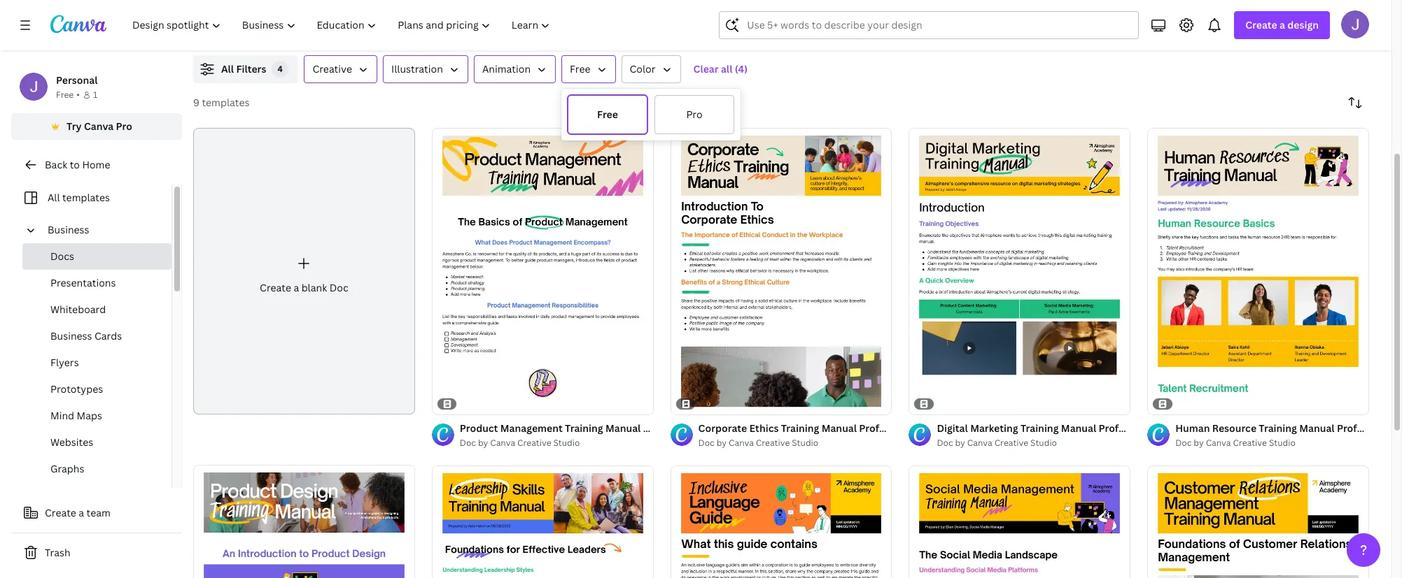 Task type: vqa. For each thing, say whether or not it's contained in the screenshot.
free •
yes



Task type: describe. For each thing, give the bounding box(es) containing it.
customer relations management training manual professional doc in yellow black white playful professional style image
[[1148, 466, 1369, 579]]

creative for corporate ethics training manual professional doc in yellow orange green playful professional style image
[[756, 437, 790, 449]]

by for inclusive language guide professional doc in orange yellow purple playful professional style image
[[717, 437, 727, 449]]

back
[[45, 158, 67, 172]]

social media management training manual professional doc in yellow purple blue playful professional style image
[[909, 466, 1131, 579]]

free for the top the free button
[[570, 62, 591, 76]]

presentations
[[50, 277, 116, 290]]

filters
[[236, 62, 266, 76]]

create a design button
[[1234, 11, 1330, 39]]

create for create a blank doc
[[260, 281, 291, 295]]

by for social media management training manual professional doc in yellow purple blue playful professional style image
[[955, 437, 965, 449]]

product design training manual professional doc in purple green orange playful professional style image
[[193, 465, 415, 579]]

1 vertical spatial free button
[[567, 95, 648, 135]]

all
[[721, 62, 733, 76]]

studio for customer relations management training manual professional doc in yellow black white playful professional style image
[[1269, 437, 1296, 449]]

Search search field
[[747, 12, 1130, 39]]

all templates
[[48, 191, 110, 204]]

mind
[[50, 410, 74, 423]]

back to home link
[[11, 151, 182, 179]]

1 vertical spatial free
[[56, 89, 74, 101]]

graphs link
[[22, 456, 172, 483]]

creative inside button
[[313, 62, 352, 76]]

studio for leadership skills training manual professional doc in yellow green purple playful professional style image
[[553, 437, 580, 449]]

a for design
[[1280, 18, 1285, 32]]

create a design
[[1246, 18, 1319, 32]]

color
[[630, 62, 656, 76]]

9 templates
[[193, 96, 250, 109]]

templates for all templates
[[62, 191, 110, 204]]

leadership skills training manual professional doc in yellow green purple playful professional style image
[[432, 466, 654, 579]]

business for business
[[48, 223, 89, 237]]

whiteboard
[[50, 303, 106, 316]]

1
[[93, 89, 97, 101]]

illustration button
[[383, 55, 468, 83]]

jacob simon image
[[1341, 11, 1369, 39]]

to
[[70, 158, 80, 172]]

templates for 9 templates
[[202, 96, 250, 109]]

clear all (4) button
[[686, 55, 755, 83]]

try
[[67, 120, 82, 133]]

doc for corporate ethics training manual professional doc in yellow orange green playful professional style image
[[698, 437, 715, 449]]

corporate ethics training manual professional doc in yellow orange green playful professional style image
[[670, 128, 892, 415]]

all filters
[[221, 62, 266, 76]]

trash link
[[11, 540, 182, 568]]

animation
[[482, 62, 531, 76]]

canva for digital marketing training manual professional doc in green purple yellow playful professional style image
[[967, 437, 992, 449]]

animation button
[[474, 55, 556, 83]]

pro button
[[654, 95, 735, 135]]

prototypes
[[50, 383, 103, 396]]

studio for social media management training manual professional doc in yellow purple blue playful professional style image
[[1031, 437, 1057, 449]]

creative for digital marketing training manual professional doc in green purple yellow playful professional style image
[[995, 437, 1028, 449]]

studio for inclusive language guide professional doc in orange yellow purple playful professional style image
[[792, 437, 819, 449]]

mind maps
[[50, 410, 102, 423]]

(4)
[[735, 62, 748, 76]]

pro inside pro button
[[686, 108, 703, 121]]

try canva pro
[[67, 120, 132, 133]]

doc by canva creative studio link for inclusive language guide professional doc in orange yellow purple playful professional style image
[[698, 437, 892, 451]]

business cards
[[50, 330, 122, 343]]

inclusive language guide professional doc in orange yellow purple playful professional style image
[[670, 466, 892, 579]]

a for blank
[[294, 281, 299, 295]]

team
[[86, 507, 111, 520]]



Task type: locate. For each thing, give the bounding box(es) containing it.
doc for human resource training manual professional doc in beige yellow pink playful professional style image
[[1176, 437, 1192, 449]]

None search field
[[719, 11, 1139, 39]]

top level navigation element
[[123, 11, 562, 39]]

clear all (4)
[[693, 62, 748, 76]]

create inside dropdown button
[[1246, 18, 1277, 32]]

free button
[[562, 55, 616, 83], [567, 95, 648, 135]]

4 filter options selected element
[[272, 61, 289, 78]]

create left team
[[45, 507, 76, 520]]

3 studio from the left
[[1031, 437, 1057, 449]]

0 horizontal spatial all
[[48, 191, 60, 204]]

graphs
[[50, 463, 84, 476]]

create a blank doc element
[[193, 128, 415, 415]]

create inside button
[[45, 507, 76, 520]]

doc by canva creative studio link for customer relations management training manual professional doc in yellow black white playful professional style image
[[1176, 437, 1369, 451]]

1 vertical spatial create
[[260, 281, 291, 295]]

2 vertical spatial a
[[79, 507, 84, 520]]

free button left color
[[562, 55, 616, 83]]

free for the free button to the bottom
[[597, 108, 618, 121]]

0 vertical spatial a
[[1280, 18, 1285, 32]]

create left design
[[1246, 18, 1277, 32]]

Sort by button
[[1341, 89, 1369, 117]]

1 doc by canva creative studio from the left
[[460, 437, 580, 449]]

creative for human resource training manual professional doc in beige yellow pink playful professional style image
[[1233, 437, 1267, 449]]

2 studio from the left
[[792, 437, 819, 449]]

doc by canva creative studio for customer relations management training manual professional doc in yellow black white playful professional style image
[[1176, 437, 1296, 449]]

doc by canva creative studio link for social media management training manual professional doc in yellow purple blue playful professional style image
[[937, 437, 1131, 451]]

4 by from the left
[[1194, 437, 1204, 449]]

pro up the back to home link
[[116, 120, 132, 133]]

business up 'docs'
[[48, 223, 89, 237]]

pro inside 'try canva pro' button
[[116, 120, 132, 133]]

creative button
[[304, 55, 377, 83]]

create
[[1246, 18, 1277, 32], [260, 281, 291, 295], [45, 507, 76, 520]]

0 horizontal spatial create
[[45, 507, 76, 520]]

creative for product management training manual professional doc in yellow green pink playful professional style 'image'
[[517, 437, 551, 449]]

websites
[[50, 436, 93, 449]]

studio
[[553, 437, 580, 449], [792, 437, 819, 449], [1031, 437, 1057, 449], [1269, 437, 1296, 449]]

all for all filters
[[221, 62, 234, 76]]

doc by canva creative studio for social media management training manual professional doc in yellow purple blue playful professional style image
[[937, 437, 1057, 449]]

1 doc by canva creative studio link from the left
[[460, 437, 654, 451]]

templates right 9
[[202, 96, 250, 109]]

3 doc by canva creative studio link from the left
[[937, 437, 1131, 451]]

digital marketing training manual professional doc in green purple yellow playful professional style image
[[909, 128, 1131, 415]]

2 doc by canva creative studio from the left
[[698, 437, 819, 449]]

doc for digital marketing training manual professional doc in green purple yellow playful professional style image
[[937, 437, 953, 449]]

create a team
[[45, 507, 111, 520]]

business up the flyers
[[50, 330, 92, 343]]

canva for corporate ethics training manual professional doc in yellow orange green playful professional style image
[[729, 437, 754, 449]]

free
[[570, 62, 591, 76], [56, 89, 74, 101], [597, 108, 618, 121]]

2 vertical spatial create
[[45, 507, 76, 520]]

clear
[[693, 62, 719, 76]]

all templates link
[[20, 185, 163, 211]]

canva for human resource training manual professional doc in beige yellow pink playful professional style image
[[1206, 437, 1231, 449]]

doc by canva creative studio
[[460, 437, 580, 449], [698, 437, 819, 449], [937, 437, 1057, 449], [1176, 437, 1296, 449]]

2 horizontal spatial a
[[1280, 18, 1285, 32]]

doc by canva creative studio link for leadership skills training manual professional doc in yellow green purple playful professional style image
[[460, 437, 654, 451]]

websites link
[[22, 430, 172, 456]]

a left team
[[79, 507, 84, 520]]

0 horizontal spatial free
[[56, 89, 74, 101]]

0 vertical spatial business
[[48, 223, 89, 237]]

try canva pro button
[[11, 113, 182, 140]]

by
[[478, 437, 488, 449], [717, 437, 727, 449], [955, 437, 965, 449], [1194, 437, 1204, 449]]

business
[[48, 223, 89, 237], [50, 330, 92, 343]]

templates
[[202, 96, 250, 109], [62, 191, 110, 204]]

9
[[193, 96, 200, 109]]

design
[[1288, 18, 1319, 32]]

doc by canva creative studio for inclusive language guide professional doc in orange yellow purple playful professional style image
[[698, 437, 819, 449]]

free button down color
[[567, 95, 648, 135]]

product management training manual professional doc in yellow green pink playful professional style image
[[432, 128, 654, 415]]

a left design
[[1280, 18, 1285, 32]]

creative
[[313, 62, 352, 76], [517, 437, 551, 449], [756, 437, 790, 449], [995, 437, 1028, 449], [1233, 437, 1267, 449]]

4 studio from the left
[[1269, 437, 1296, 449]]

business cards link
[[22, 323, 172, 350]]

0 vertical spatial free
[[570, 62, 591, 76]]

•
[[76, 89, 80, 101]]

mind maps link
[[22, 403, 172, 430]]

templates inside 'link'
[[62, 191, 110, 204]]

business for business cards
[[50, 330, 92, 343]]

1 vertical spatial templates
[[62, 191, 110, 204]]

create a team button
[[11, 500, 182, 528]]

all
[[221, 62, 234, 76], [48, 191, 60, 204]]

create a blank doc link
[[193, 128, 415, 415]]

all for all templates
[[48, 191, 60, 204]]

3 doc by canva creative studio from the left
[[937, 437, 1057, 449]]

flyers link
[[22, 350, 172, 377]]

1 horizontal spatial all
[[221, 62, 234, 76]]

canva for product management training manual professional doc in yellow green pink playful professional style 'image'
[[490, 437, 515, 449]]

by for customer relations management training manual professional doc in yellow black white playful professional style image
[[1194, 437, 1204, 449]]

back to home
[[45, 158, 110, 172]]

3 by from the left
[[955, 437, 965, 449]]

1 studio from the left
[[553, 437, 580, 449]]

1 horizontal spatial templates
[[202, 96, 250, 109]]

a inside button
[[79, 507, 84, 520]]

maps
[[77, 410, 102, 423]]

doc by canva creative studio for leadership skills training manual professional doc in yellow green purple playful professional style image
[[460, 437, 580, 449]]

0 horizontal spatial pro
[[116, 120, 132, 133]]

create for create a design
[[1246, 18, 1277, 32]]

home
[[82, 158, 110, 172]]

0 vertical spatial create
[[1246, 18, 1277, 32]]

1 horizontal spatial free
[[570, 62, 591, 76]]

templates down the back to home
[[62, 191, 110, 204]]

by for leadership skills training manual professional doc in yellow green purple playful professional style image
[[478, 437, 488, 449]]

a for team
[[79, 507, 84, 520]]

0 vertical spatial free button
[[562, 55, 616, 83]]

0 vertical spatial all
[[221, 62, 234, 76]]

1 horizontal spatial create
[[260, 281, 291, 295]]

2 doc by canva creative studio link from the left
[[698, 437, 892, 451]]

free •
[[56, 89, 80, 101]]

trash
[[45, 547, 70, 560]]

business link
[[42, 217, 163, 244]]

color button
[[621, 55, 681, 83]]

prototypes link
[[22, 377, 172, 403]]

all down back on the left
[[48, 191, 60, 204]]

2 horizontal spatial create
[[1246, 18, 1277, 32]]

all left filters
[[221, 62, 234, 76]]

cards
[[94, 330, 122, 343]]

human resource training manual professional doc in beige yellow pink playful professional style image
[[1148, 128, 1369, 415]]

blank
[[301, 281, 327, 295]]

whiteboard link
[[22, 297, 172, 323]]

all inside all templates 'link'
[[48, 191, 60, 204]]

docs
[[50, 250, 74, 263]]

doc by canva creative studio link
[[460, 437, 654, 451], [698, 437, 892, 451], [937, 437, 1131, 451], [1176, 437, 1369, 451]]

pro down the clear
[[686, 108, 703, 121]]

doc
[[329, 281, 348, 295], [460, 437, 476, 449], [698, 437, 715, 449], [937, 437, 953, 449], [1176, 437, 1192, 449]]

1 horizontal spatial a
[[294, 281, 299, 295]]

1 horizontal spatial pro
[[686, 108, 703, 121]]

a inside dropdown button
[[1280, 18, 1285, 32]]

2 by from the left
[[717, 437, 727, 449]]

0 horizontal spatial a
[[79, 507, 84, 520]]

2 horizontal spatial free
[[597, 108, 618, 121]]

0 horizontal spatial templates
[[62, 191, 110, 204]]

0 vertical spatial templates
[[202, 96, 250, 109]]

illustration
[[391, 62, 443, 76]]

doc for product management training manual professional doc in yellow green pink playful professional style 'image'
[[460, 437, 476, 449]]

1 by from the left
[[478, 437, 488, 449]]

presentations link
[[22, 270, 172, 297]]

4 doc by canva creative studio link from the left
[[1176, 437, 1369, 451]]

create for create a team
[[45, 507, 76, 520]]

2 vertical spatial free
[[597, 108, 618, 121]]

1 vertical spatial all
[[48, 191, 60, 204]]

canva inside button
[[84, 120, 114, 133]]

pro
[[686, 108, 703, 121], [116, 120, 132, 133]]

a left "blank"
[[294, 281, 299, 295]]

personal
[[56, 74, 98, 87]]

a
[[1280, 18, 1285, 32], [294, 281, 299, 295], [79, 507, 84, 520]]

canva
[[84, 120, 114, 133], [490, 437, 515, 449], [729, 437, 754, 449], [967, 437, 992, 449], [1206, 437, 1231, 449]]

flyers
[[50, 356, 79, 370]]

create a blank doc
[[260, 281, 348, 295]]

create left "blank"
[[260, 281, 291, 295]]

1 vertical spatial business
[[50, 330, 92, 343]]

4
[[277, 63, 283, 75]]

4 doc by canva creative studio from the left
[[1176, 437, 1296, 449]]

1 vertical spatial a
[[294, 281, 299, 295]]



